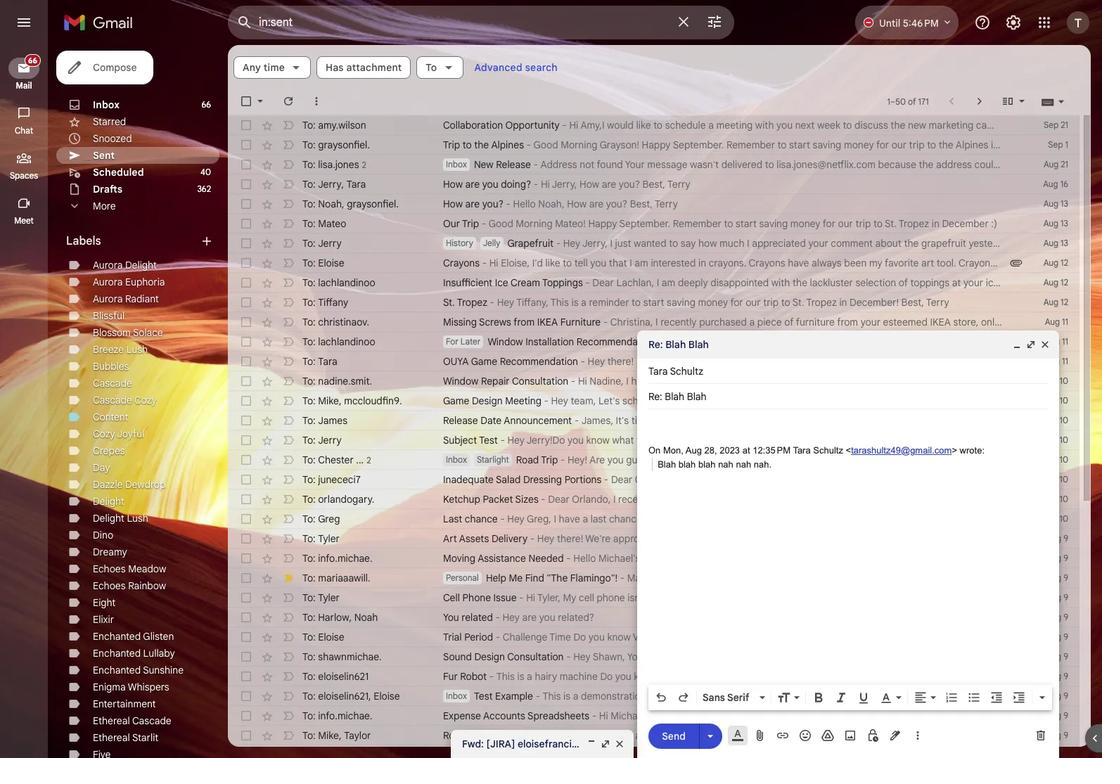 Task type: locate. For each thing, give the bounding box(es) containing it.
0 vertical spatial there!
[[608, 355, 634, 368]]

1 vertical spatial up
[[1071, 651, 1082, 664]]

and up dinner
[[924, 552, 941, 565]]

1 aug 11 from the top
[[1045, 317, 1069, 327]]

spaces
[[10, 170, 38, 181]]

11 row from the top
[[228, 312, 1080, 332]]

0 horizontal spatial 2
[[362, 159, 367, 170]]

best, right december!
[[902, 296, 924, 309]]

30 to: from the top
[[303, 690, 316, 703]]

0 vertical spatial morning
[[561, 139, 598, 151]]

cozy joyful link
[[93, 428, 144, 440]]

aug 10 for dear orlando, i recently visited your fast food establishment and i must say, i am deeply dissatisfied with the size of your ketc
[[1043, 494, 1069, 504]]

1 aug 9 from the top
[[1047, 533, 1069, 544]]

how
[[699, 237, 717, 250]]

dino
[[93, 529, 113, 542]]

12 for hi eloise, i'd like to tell you that i am interested in crayons. crayons have always been my favorite art tool. crayons were always there for m
[[1061, 258, 1069, 268]]

aurora up aurora euphoria in the left top of the page
[[93, 259, 123, 272]]

1 vertical spatial art
[[690, 533, 703, 545]]

27 row from the top
[[228, 628, 1080, 647]]

portions
[[565, 474, 602, 486]]

blossom
[[93, 326, 131, 339]]

related?
[[558, 611, 595, 624]]

nah
[[718, 459, 734, 470], [736, 459, 752, 470]]

hey!
[[568, 454, 588, 466]]

10 to: from the top
[[303, 296, 316, 309]]

18 to: from the top
[[303, 453, 316, 466]]

to up message
[[654, 119, 663, 132]]

furniture
[[561, 316, 601, 329]]

design for meeting
[[472, 395, 503, 407]]

discard draft ‪(⌘⇧d)‬ image
[[1034, 729, 1048, 743]]

dialog
[[637, 331, 1060, 758]]

row
[[228, 115, 1103, 135], [228, 135, 1080, 155], [228, 155, 1103, 174], [228, 174, 1080, 194], [228, 194, 1080, 214], [228, 214, 1080, 234], [228, 234, 1103, 253], [228, 253, 1103, 273], [228, 273, 1080, 293], [228, 293, 1080, 312], [228, 312, 1080, 332], [228, 332, 1080, 352], [228, 352, 1080, 372], [228, 372, 1103, 391], [228, 391, 1103, 411], [228, 411, 1103, 431], [228, 431, 1080, 450], [228, 450, 1103, 470], [228, 470, 1103, 490], [228, 490, 1103, 509], [228, 509, 1103, 529], [228, 529, 1103, 549], [228, 549, 1103, 569], [228, 569, 1103, 588], [228, 588, 1103, 608], [228, 608, 1080, 628], [228, 628, 1080, 647], [228, 647, 1103, 667], [228, 667, 1080, 687], [228, 687, 1080, 706], [228, 706, 1103, 726], [228, 726, 1103, 746], [228, 746, 1080, 758]]

0 vertical spatial happy
[[642, 139, 671, 151]]

29 to: from the top
[[303, 671, 316, 683]]

eloiselin621 for to: eloiselin621
[[318, 671, 369, 683]]

am
[[635, 257, 649, 269], [893, 493, 906, 506]]

3 aug 12 from the top
[[1044, 297, 1069, 307]]

come up an
[[874, 513, 899, 526]]

money
[[844, 139, 874, 151], [791, 217, 821, 230], [698, 296, 728, 309]]

aurora euphoria link
[[93, 276, 165, 288]]

wasn't
[[690, 158, 719, 171]]

1 vertical spatial next
[[788, 395, 807, 407]]

or
[[1059, 158, 1068, 171], [1055, 592, 1065, 604]]

main content
[[228, 45, 1103, 758]]

cascade for cascade link
[[93, 377, 132, 390]]

settings image
[[1005, 14, 1022, 31]]

hi right minimize icon
[[601, 730, 610, 742]]

2 eloiselin621 from the top
[[318, 690, 369, 703]]

2 horizontal spatial let's
[[1030, 651, 1052, 664]]

consultation for sound design consultation
[[507, 651, 564, 664]]

0 vertical spatial :)
[[1051, 139, 1057, 151]]

sunshine
[[143, 664, 184, 677]]

1 alpines from the left
[[491, 139, 524, 151]]

1 12 from the top
[[1061, 258, 1069, 268]]

insert emoji ‪(⌘⇧2)‬ image
[[799, 729, 813, 743]]

room
[[824, 730, 847, 742]]

aug 9 up set
[[1047, 632, 1069, 642]]

0 horizontal spatial it
[[894, 454, 899, 466]]

0 horizontal spatial release
[[443, 414, 478, 427]]

insert signature image
[[889, 729, 903, 743]]

0 vertical spatial enchanted
[[93, 630, 141, 643]]

- down reminder
[[604, 316, 608, 329]]

food
[[730, 493, 751, 506]]

echoes for echoes meadow
[[93, 563, 126, 576]]

6 10 from the top
[[1060, 474, 1069, 485]]

14 row from the top
[[228, 372, 1103, 391]]

drafts link
[[93, 183, 123, 196]]

main content containing any time
[[228, 45, 1103, 758]]

2 horizontal spatial time
[[882, 375, 901, 388]]

1 vertical spatial design
[[735, 651, 764, 664]]

1 vertical spatial to: info.michae.
[[303, 710, 373, 723]]

design down 'windows'
[[702, 395, 731, 407]]

asset
[[705, 533, 729, 545]]

31 row from the top
[[228, 706, 1103, 726]]

history
[[446, 238, 473, 248]]

mail heading
[[0, 80, 48, 91]]

10 aug 9 from the top
[[1047, 711, 1069, 721]]

1 vertical spatial aug 13
[[1044, 218, 1069, 229]]

tropez left december!
[[807, 296, 837, 309]]

4 aug 10 from the top
[[1043, 435, 1069, 445]]

0 vertical spatial sep
[[1044, 120, 1059, 130]]

main menu image
[[15, 14, 32, 31]]

3 10 from the top
[[1060, 415, 1069, 426]]

sep for let
[[1044, 120, 1059, 130]]

the left immersive
[[824, 651, 839, 664]]

0 vertical spatial lachlandinoo
[[318, 277, 375, 289]]

0 vertical spatial or
[[1059, 158, 1068, 171]]

your left comment
[[809, 237, 829, 250]]

cascade for cascade cozy
[[93, 394, 132, 407]]

1 vertical spatial to: eloise
[[303, 631, 345, 644]]

is up the example on the left bottom of the page
[[517, 671, 525, 683]]

2 to: info.michae. from the top
[[303, 710, 373, 723]]

2 aug 10 from the top
[[1043, 395, 1069, 406]]

more send options image
[[704, 729, 718, 743]]

1 vertical spatial expertise
[[1010, 730, 1052, 742]]

1 vertical spatial money
[[791, 217, 821, 230]]

ouya game recommendation - hey there! i'm looking for a new game to play on my ouya. do you have any recommendations? thanks, terry
[[443, 355, 1075, 368]]

to up size
[[1045, 474, 1054, 486]]

"the
[[547, 572, 568, 585], [1007, 572, 1028, 585]]

would
[[607, 119, 634, 132], [902, 454, 928, 466], [760, 513, 786, 526]]

66 link
[[8, 54, 41, 79]]

nah down on mon, aug 28, 2023 at 12:35 pm tara schultz <
[[736, 459, 752, 470]]

8 10 from the top
[[1060, 514, 1069, 524]]

tara inside message body text box
[[793, 445, 811, 456]]

expertise
[[650, 651, 692, 664], [1010, 730, 1052, 742]]

provide up meetin
[[1062, 375, 1096, 388]]

elixir link
[[93, 614, 114, 626]]

help
[[486, 572, 507, 585]]

lachlandinoo up tiffany on the left of the page
[[318, 277, 375, 289]]

elixir
[[93, 614, 114, 626]]

32 to: from the top
[[303, 730, 316, 742]]

, for taylor
[[339, 730, 342, 742]]

last
[[591, 513, 607, 526]]

upcoming
[[913, 710, 957, 723]]

crayons
[[443, 257, 480, 269], [749, 257, 786, 269], [959, 257, 996, 269]]

0 vertical spatial about
[[876, 237, 902, 250]]

21 for aug 21
[[1061, 159, 1069, 170]]

21 row from the top
[[228, 509, 1103, 529]]

hey up road
[[508, 434, 525, 447]]

know down james,
[[586, 434, 610, 447]]

we're
[[586, 533, 611, 545]]

0 vertical spatial trip
[[443, 139, 460, 151]]

0 vertical spatial space
[[852, 414, 879, 427]]

10 for hey greg, i have a last chance opportunity just for you! i would like to invite you to come on down to my store, discount alligator. have
[[1060, 514, 1069, 524]]

1 vertical spatial am
[[893, 493, 906, 506]]

15 to: from the top
[[303, 395, 316, 407]]

deeply
[[909, 493, 939, 506]]

inbox inside inbox test example - this is a demonstration of a preview
[[446, 691, 467, 701]]

9 row from the top
[[228, 273, 1080, 293]]

1 vertical spatial it
[[894, 454, 899, 466]]

i right the "you!"
[[755, 513, 757, 526]]

time inside popup button
[[264, 61, 285, 74]]

the up construction,
[[672, 533, 687, 545]]

money for december!
[[698, 296, 728, 309]]

11 for ouya game recommendation - hey there! i'm looking for a new game to play on my ouya. do you have any recommendations? thanks, terry
[[1062, 356, 1069, 367]]

1 vertical spatial :)
[[992, 217, 998, 230]]

1 to: info.michae. from the top
[[303, 552, 373, 565]]

2 vertical spatial aug 12
[[1044, 297, 1069, 307]]

marketing
[[929, 119, 974, 132]]

1 vertical spatial any
[[980, 592, 996, 604]]

1 vertical spatial lachlandinoo
[[318, 336, 375, 348]]

1 info.michae. from the top
[[318, 552, 373, 565]]

has attachment image
[[1010, 256, 1024, 270]]

2 aurora from the top
[[93, 276, 123, 288]]

10 for dear orlando, i recently visited your fast food establishment and i must say, i am deeply dissatisfied with the size of your ketc
[[1060, 494, 1069, 504]]

0 vertical spatial dear
[[611, 474, 633, 486]]

0 horizontal spatial with
[[756, 119, 774, 132]]

of right size
[[1054, 493, 1063, 506]]

lush for breeze lush
[[126, 343, 148, 356]]

10 for james, it's time to announce the official release date for our space game. let's discuss it during our next team meetin
[[1060, 415, 1069, 426]]

test
[[479, 434, 498, 447], [474, 690, 493, 703]]

do right 'time'
[[574, 631, 586, 644]]

echoes up eight link
[[93, 580, 126, 592]]

toggle split pane mode image
[[1001, 94, 1015, 108]]

0 vertical spatial test
[[479, 434, 498, 447]]

assigned
[[590, 738, 632, 751]]

27 to: from the top
[[303, 631, 316, 644]]

aug 10 for hey team, let's schedule a game design meeting for next week to discuss the spaceship customization feature. please come
[[1043, 395, 1069, 406]]

mike left taylor
[[318, 730, 339, 742]]

11 aug 9 from the top
[[1047, 730, 1069, 741]]

24 row from the top
[[228, 569, 1103, 588]]

enchanted down elixir
[[93, 630, 141, 643]]

2 aug 12 from the top
[[1044, 277, 1069, 288]]

invaluabl
[[1064, 730, 1103, 742]]

:) up aug 21
[[1051, 139, 1057, 151]]

start for remember
[[736, 217, 757, 230]]

1 tyler from the top
[[318, 533, 340, 545]]

2 aug 13 from the top
[[1044, 218, 1069, 229]]

labels heading
[[66, 234, 200, 248]]

starlight
[[477, 455, 509, 465]]

1 vertical spatial schedule
[[623, 395, 663, 407]]

i right orlando,
[[613, 493, 616, 506]]

2 ethereal from the top
[[93, 732, 130, 744]]

0 horizontal spatial 16
[[666, 738, 676, 751]]

1 down let
[[1066, 139, 1069, 150]]

find
[[525, 572, 544, 585]]

info.michae. for expense accounts spreadsheets - hi michael, please prepare the expense account spreadsheets for the upcoming investor meeting. thank you, ter
[[318, 710, 373, 723]]

cozy joyful
[[93, 428, 144, 440]]

0 vertical spatial need
[[733, 375, 756, 388]]

1 aurora from the top
[[93, 259, 123, 272]]

0 vertical spatial schedule
[[665, 119, 706, 132]]

you? down grayson!
[[619, 178, 640, 191]]

1 vertical spatial me
[[1093, 651, 1103, 664]]

25 row from the top
[[228, 588, 1103, 608]]

22 to: from the top
[[303, 533, 316, 545]]

to: eloise down harlow
[[303, 631, 345, 644]]

blah
[[679, 459, 696, 470], [699, 459, 716, 470]]

1 horizontal spatial start
[[736, 217, 757, 230]]

1 horizontal spatial 16
[[1061, 179, 1069, 189]]

any
[[908, 355, 924, 368], [980, 592, 996, 604]]

lachlandinoo for -
[[318, 277, 375, 289]]

to left play
[[758, 355, 767, 368]]

mike right pop out image
[[612, 730, 633, 742]]

Search in mail search field
[[228, 6, 735, 39]]

1 vertical spatial 66
[[202, 99, 211, 110]]

to: eloise for crayons
[[303, 257, 345, 269]]

aug 12 for hey tiffany, this is a reminder to start saving money for our trip to st. tropez in december! best, terry
[[1044, 297, 1069, 307]]

st. down crayons - hi eloise, i'd like to tell you that i am interested in crayons. crayons have always been my favorite art tool. crayons were always there for m
[[793, 296, 805, 309]]

robot
[[460, 671, 487, 683]]

my right been
[[870, 257, 883, 269]]

0 vertical spatial provide
[[1062, 375, 1096, 388]]

1 vertical spatial noah
[[354, 611, 378, 624]]

1 vertical spatial design
[[474, 651, 505, 664]]

1 horizontal spatial hello
[[574, 552, 596, 565]]

let's left set
[[1030, 651, 1052, 664]]

art
[[443, 533, 457, 545]]

dinner
[[915, 572, 943, 585]]

any
[[243, 61, 261, 74]]

do down shawn, at the bottom right of the page
[[600, 671, 613, 683]]

discuss down 1 50 of 171 in the top right of the page
[[855, 119, 889, 132]]

mon,
[[663, 445, 684, 456]]

171
[[919, 96, 929, 107]]

aug 13 for our trip - good morning mateo! happy september. remember to start saving money for our trip to st. tropez in december :)
[[1044, 218, 1069, 229]]

- right doing?
[[534, 178, 538, 191]]

the up insert signature image
[[895, 710, 910, 723]]

italic ‪(⌘i)‬ image
[[834, 691, 849, 705]]

1 11 from the top
[[1062, 317, 1069, 327]]

a up the wasn't
[[709, 119, 714, 132]]

with up trip to the alpines - good morning grayson! happy september. remember to start saving money for our trip to the alpines in december :)
[[756, 119, 774, 132]]

saving for december!
[[667, 296, 696, 309]]

5 aug 9 from the top
[[1047, 612, 1069, 623]]

week for for
[[810, 395, 833, 407]]

you left doing?
[[482, 178, 499, 191]]

0 vertical spatial noah
[[318, 198, 342, 210]]

0 vertical spatial week
[[818, 119, 841, 132]]

issue
[[494, 592, 517, 604]]

1 vertical spatial that
[[1078, 572, 1096, 585]]

16 down aug 21
[[1061, 179, 1069, 189]]

provide left an
[[847, 533, 880, 545]]

to: eloise for trial period
[[303, 631, 345, 644]]

14 to: from the top
[[303, 375, 316, 388]]

moving
[[443, 552, 476, 565]]

32 row from the top
[[228, 726, 1103, 746]]

0 vertical spatial saving
[[813, 139, 842, 151]]

2 tyler from the top
[[318, 592, 340, 604]]

16 to: from the top
[[303, 414, 316, 427]]

minimize image
[[586, 739, 597, 750]]

new down talk
[[790, 454, 809, 466]]

spaces heading
[[0, 170, 48, 182]]

lachlandinoo for window installation recommendation
[[318, 336, 375, 348]]

next for for
[[788, 395, 807, 407]]

2 10 from the top
[[1060, 395, 1069, 406]]

bold ‪(⌘b)‬ image
[[812, 691, 826, 705]]

2 to: tyler from the top
[[303, 592, 340, 604]]

1 vertical spatial hello
[[574, 552, 596, 565]]

1 ethereal from the top
[[93, 715, 130, 728]]

2 vertical spatial best,
[[902, 296, 924, 309]]

23 row from the top
[[228, 549, 1103, 569]]

hi
[[569, 119, 579, 132], [541, 178, 550, 191], [489, 257, 499, 269], [578, 375, 587, 388], [526, 592, 535, 604], [599, 710, 608, 723], [601, 730, 610, 742]]

my
[[870, 257, 883, 269], [805, 355, 818, 368], [954, 513, 967, 526], [853, 572, 866, 585]]

1 vertical spatial lush
[[127, 512, 148, 525]]

me right set
[[1093, 651, 1103, 664]]

- down opportunity
[[527, 139, 531, 151]]

sizes
[[914, 474, 937, 486]]

aurora for aurora radiant
[[93, 293, 123, 305]]

noah,
[[538, 198, 565, 210]]

0 horizontal spatial always
[[812, 257, 842, 269]]

1 vertical spatial know
[[607, 631, 631, 644]]

blah down mon,
[[679, 459, 696, 470]]

need
[[733, 375, 756, 388], [702, 730, 724, 742]]

0 vertical spatial to: tyler
[[303, 533, 340, 545]]

1 horizontal spatial on
[[902, 513, 913, 526]]

always left been
[[812, 257, 842, 269]]

aug 9 right if
[[1047, 553, 1069, 564]]

to up missing
[[834, 552, 843, 565]]

1 horizontal spatial with
[[995, 493, 1014, 506]]

aug 11 for ouya game recommendation - hey there! i'm looking for a new game to play on my ouya. do you have any recommendations? thanks, terry
[[1045, 356, 1069, 367]]

art left the tool.
[[922, 257, 935, 269]]

1 vertical spatial eloise
[[318, 631, 345, 644]]

recently down ceci,
[[618, 493, 655, 506]]

1 13 from the top
[[1061, 198, 1069, 209]]

know
[[586, 434, 610, 447], [607, 631, 631, 644], [634, 671, 658, 683]]

None checkbox
[[239, 138, 253, 152], [239, 217, 253, 231], [239, 236, 253, 250], [239, 256, 253, 270], [239, 276, 253, 290], [239, 296, 253, 310], [239, 355, 253, 369], [239, 374, 253, 388], [239, 394, 253, 408], [239, 414, 253, 428], [239, 453, 253, 467], [239, 532, 253, 546], [239, 552, 253, 566], [239, 571, 253, 585], [239, 591, 253, 605], [239, 611, 253, 625], [239, 630, 253, 645], [239, 650, 253, 664], [239, 729, 253, 743], [239, 138, 253, 152], [239, 217, 253, 231], [239, 236, 253, 250], [239, 256, 253, 270], [239, 276, 253, 290], [239, 296, 253, 310], [239, 355, 253, 369], [239, 374, 253, 388], [239, 394, 253, 408], [239, 414, 253, 428], [239, 453, 253, 467], [239, 532, 253, 546], [239, 552, 253, 566], [239, 571, 253, 585], [239, 591, 253, 605], [239, 611, 253, 625], [239, 630, 253, 645], [239, 650, 253, 664], [239, 729, 253, 743]]

spreadsheets
[[817, 710, 878, 723]]

aug inside message body text box
[[686, 445, 702, 456]]

4 to: from the top
[[303, 178, 316, 191]]

1 horizontal spatial new
[[854, 552, 872, 565]]

to: eloise down to: mateo
[[303, 257, 345, 269]]

recommendations?
[[927, 355, 1013, 368]]

enchanted down enchanted glisten link
[[93, 647, 141, 660]]

5 9 from the top
[[1064, 612, 1069, 623]]

insert files using drive image
[[821, 729, 835, 743]]

design
[[702, 395, 731, 407], [735, 651, 764, 664]]

select input tool image
[[1058, 96, 1066, 107]]

1 vertical spatial 16
[[666, 738, 676, 751]]

delight down dazzle
[[93, 495, 124, 508]]

1 lachlandinoo from the top
[[318, 277, 375, 289]]

>
[[952, 445, 958, 456]]

dressing
[[523, 474, 562, 486]]

release date announcement - james, it's time to announce the official release date for our space game. let's discuss it during our next team meetin
[[443, 414, 1103, 427]]

- right period
[[496, 631, 500, 644]]

start up inbox new release - address not found your message wasn't delivered to lisa.jones@netflix.com because the address couldn't be found, or is unabl
[[790, 139, 811, 151]]

window repair consultation - hi nadine, i have a few windows in need of repair. can we arrange a time for you to assess the damages and provide a
[[443, 375, 1103, 388]]

2 vertical spatial trip
[[541, 454, 558, 466]]

aug 10 for hey jerry!do you know what the subject will be for the big test? talk at you later, terry
[[1043, 435, 1069, 445]]

grapefruit
[[508, 237, 554, 250]]

mike for taylor
[[318, 730, 339, 742]]

a up furniture on the right top of page
[[581, 296, 587, 309]]

0 vertical spatial 13
[[1061, 198, 1069, 209]]

1 horizontal spatial always
[[1022, 257, 1052, 269]]

tyler for cell phone issue - hi tyler, my cell phone isn't working properly. it keeps flashing pictures of gnomes at me. do you have any suggestions or recomm
[[318, 592, 340, 604]]

delight down delight 'link'
[[93, 512, 124, 525]]

store,
[[970, 513, 995, 526]]

66 up mail
[[28, 56, 37, 65]]

7 aug 10 from the top
[[1043, 494, 1069, 504]]

2 "the from the left
[[1007, 572, 1028, 585]]

design for meeting
[[702, 395, 731, 407]]

2 lachlandinoo from the top
[[318, 336, 375, 348]]

let's
[[599, 395, 620, 407], [912, 414, 933, 427], [1030, 651, 1052, 664]]

1 horizontal spatial provide
[[1062, 375, 1096, 388]]

to: harlow , noah
[[303, 611, 378, 624]]

noah up mateo
[[318, 198, 342, 210]]

me right let
[[1071, 119, 1085, 132]]

up right the guys
[[650, 454, 662, 466]]

found down grayson!
[[597, 158, 623, 171]]

5 to: from the top
[[303, 198, 316, 210]]

1 enchanted from the top
[[93, 630, 141, 643]]

orlando,
[[572, 493, 611, 506]]

eloise for crayons
[[318, 257, 345, 269]]

0 horizontal spatial 66
[[28, 56, 37, 65]]

tara up to: noah , graysonfiel.
[[347, 178, 366, 191]]

ethereal for ethereal starlit
[[93, 732, 130, 744]]

because
[[878, 158, 917, 171]]

trial
[[443, 631, 462, 644]]

week for you
[[818, 119, 841, 132]]

1 horizontal spatial crayons
[[749, 257, 786, 269]]

on down down
[[930, 533, 942, 545]]

0 vertical spatial time
[[264, 61, 285, 74]]

to: mariaaawill.
[[303, 572, 371, 585]]

you?
[[619, 178, 640, 191], [482, 198, 504, 210], [606, 198, 628, 210]]

entertainment
[[93, 698, 156, 711]]

to: info.michae. for moving
[[303, 552, 373, 565]]

8 aug 9 from the top
[[1047, 671, 1069, 682]]

1 horizontal spatial nah
[[736, 459, 752, 470]]

:)
[[1051, 139, 1057, 151], [992, 217, 998, 230]]

i left the interested
[[630, 257, 632, 269]]

sans serif
[[703, 692, 750, 704]]

to: lachlandinoo for -
[[303, 277, 375, 289]]

12 row from the top
[[228, 332, 1080, 352]]

packet
[[483, 493, 513, 506]]

3 9 from the top
[[1064, 573, 1069, 583]]

sent link
[[93, 149, 115, 162]]

sep up sep 1
[[1044, 120, 1059, 130]]

aug 10 for dear ceci, i recently dined at your restaurant and found the portion sizes of your salad dressings to be utterly l
[[1043, 474, 1069, 485]]

insert link ‪(⌘k)‬ image
[[776, 729, 790, 743]]

1 to: eloise from the top
[[303, 257, 345, 269]]

0 vertical spatial next
[[796, 119, 815, 132]]

0 vertical spatial aug 11
[[1045, 317, 1069, 327]]

alligator.
[[1039, 513, 1078, 526]]

next
[[796, 119, 815, 132], [788, 395, 807, 407], [1029, 414, 1049, 427]]

the down the marketing
[[939, 139, 954, 151]]

sound
[[443, 651, 472, 664]]

0 vertical spatial recommendation
[[577, 336, 655, 348]]

my up can
[[805, 355, 818, 368]]

aug 13 for how are you? - hello noah, how are you? best, terry
[[1044, 198, 1069, 209]]

ikea
[[537, 316, 558, 329]]

3 aug 11 from the top
[[1045, 356, 1069, 367]]

21
[[1061, 120, 1069, 130], [1061, 159, 1069, 170]]

design up date
[[472, 395, 503, 407]]

discuss for new
[[855, 119, 889, 132]]

3 row from the top
[[228, 155, 1103, 174]]

recommendation down reminder
[[577, 336, 655, 348]]

2 alpines from the left
[[956, 139, 989, 151]]

test for -
[[479, 434, 498, 447]]

of left redo ‪(⌘y)‬ image
[[649, 690, 658, 703]]

navigation
[[0, 45, 49, 758]]

2 vertical spatial aug 13
[[1044, 238, 1069, 248]]

0 vertical spatial to: jerry
[[303, 237, 342, 250]]

meet heading
[[0, 215, 48, 227]]

ethereal down ethereal cascade
[[93, 732, 130, 744]]

0 vertical spatial vanian?
[[633, 631, 668, 644]]

at inside message body text box
[[743, 445, 750, 456]]

inbox
[[93, 99, 120, 111], [446, 159, 467, 170], [446, 455, 467, 465], [446, 691, 467, 701]]

None checkbox
[[239, 94, 253, 108], [239, 118, 253, 132], [239, 158, 253, 172], [239, 177, 253, 191], [239, 197, 253, 211], [239, 315, 253, 329], [239, 335, 253, 349], [239, 433, 253, 447], [239, 473, 253, 487], [239, 493, 253, 507], [239, 512, 253, 526], [239, 670, 253, 684], [239, 690, 253, 704], [239, 709, 253, 723], [239, 94, 253, 108], [239, 118, 253, 132], [239, 158, 253, 172], [239, 177, 253, 191], [239, 197, 253, 211], [239, 315, 253, 329], [239, 335, 253, 349], [239, 433, 253, 447], [239, 473, 253, 487], [239, 493, 253, 507], [239, 512, 253, 526], [239, 670, 253, 684], [239, 690, 253, 704], [239, 709, 253, 723]]

older image
[[973, 94, 987, 108]]

next up date
[[788, 395, 807, 407]]

game down ouya at the left of the page
[[443, 395, 470, 407]]

have left last
[[559, 513, 580, 526]]

james,
[[582, 414, 614, 427]]

of down missing
[[843, 592, 852, 604]]

suggestions
[[999, 592, 1053, 604]]

0 vertical spatial expertise
[[650, 651, 692, 664]]

to up lisa.jones@netflix.com
[[843, 119, 852, 132]]

, for noah
[[349, 611, 352, 624]]

test for example
[[474, 690, 493, 703]]

0 horizontal spatial art
[[690, 533, 703, 545]]

1 vertical spatial echoes
[[93, 580, 126, 592]]

13 for our trip - good morning mateo! happy september. remember to start saving money for our trip to st. tropez in december :)
[[1061, 218, 1069, 229]]

start for reminder
[[644, 296, 665, 309]]

inbox inside inbox new release - address not found your message wasn't delivered to lisa.jones@netflix.com because the address couldn't be found, or is unabl
[[446, 159, 467, 170]]

1 vertical spatial 13
[[1061, 218, 1069, 229]]

moving
[[799, 552, 832, 565]]

enchanted for enchanted sunshine
[[93, 664, 141, 677]]

2 horizontal spatial like
[[789, 513, 804, 526]]

tropez for good morning mateo! happy september. remember to start saving money for our trip to st. tropez in december :)
[[899, 217, 930, 230]]

- up "jelly"
[[482, 217, 486, 230]]

more options image
[[914, 729, 922, 743]]

game.
[[882, 414, 909, 427], [1000, 651, 1028, 664]]

there! for i'm
[[608, 355, 634, 368]]

2 vertical spatial aug 11
[[1045, 356, 1069, 367]]

redo ‪(⌘y)‬ image
[[677, 691, 691, 705]]

0 vertical spatial like
[[636, 119, 651, 132]]

hello for hello noah, how are you? best, terry
[[513, 198, 536, 210]]

6 row from the top
[[228, 214, 1080, 234]]

to up inbox new release - address not found your message wasn't delivered to lisa.jones@netflix.com because the address couldn't be found, or is unabl
[[778, 139, 787, 151]]

mike for mccloudfin9.
[[318, 395, 339, 407]]

0 vertical spatial am
[[635, 257, 649, 269]]

, for tara
[[342, 178, 344, 191]]

aurora for aurora euphoria
[[93, 276, 123, 288]]

aurora for aurora delight
[[93, 259, 123, 272]]

the left spaceship
[[883, 395, 898, 407]]

1 vertical spatial consultation
[[507, 651, 564, 664]]

8 9 from the top
[[1064, 671, 1069, 682]]

0 vertical spatial jerry
[[318, 178, 342, 191]]

assistance
[[478, 552, 526, 565]]

3 12 from the top
[[1061, 297, 1069, 307]]

1 vertical spatial to: lachlandinoo
[[303, 336, 375, 348]]

the down 50
[[891, 119, 906, 132]]

0 horizontal spatial there!
[[557, 533, 584, 545]]

tyler up harlow
[[318, 592, 340, 604]]

be left utterly
[[1057, 474, 1068, 486]]

1 jerry from the top
[[318, 178, 342, 191]]

gmail image
[[63, 8, 140, 37]]

1 21 from the top
[[1061, 120, 1069, 130]]

say
[[681, 237, 696, 250]]

hey down issue
[[503, 611, 520, 624]]

like up grayson!
[[636, 119, 651, 132]]

23 to: from the top
[[303, 552, 316, 565]]

numbered list ‪(⌘⇧7)‬ image
[[945, 691, 959, 705]]

19 row from the top
[[228, 470, 1103, 490]]

i down availa
[[1098, 572, 1101, 585]]

0 vertical spatial game
[[471, 355, 498, 368]]

it up portion
[[894, 454, 899, 466]]

yesterday.
[[969, 237, 1015, 250]]



Task type: describe. For each thing, give the bounding box(es) containing it.
to: info.michae. for expense
[[303, 710, 373, 723]]

meetin
[[1076, 414, 1103, 427]]

couldn't
[[975, 158, 1011, 171]]

2 vertical spatial eloise
[[374, 690, 400, 703]]

1 blah from the left
[[679, 459, 696, 470]]

more button
[[56, 198, 220, 215]]

use
[[971, 552, 987, 565]]

2 9 from the top
[[1064, 553, 1069, 564]]

delight lush link
[[93, 512, 148, 525]]

0 vertical spatial 1
[[888, 96, 891, 107]]

1 "the from the left
[[547, 572, 568, 585]]

1 horizontal spatial any
[[980, 592, 996, 604]]

aug 10 for james, it's time to announce the official release date for our space game. let's discuss it during our next team meetin
[[1043, 415, 1069, 426]]

3 jerry from the top
[[318, 434, 342, 447]]

, for mccloudfin9.
[[339, 395, 342, 407]]

10 9 from the top
[[1064, 711, 1069, 721]]

8 to: from the top
[[303, 257, 316, 269]]

search in mail image
[[232, 10, 258, 35]]

11 9 from the top
[[1064, 730, 1069, 741]]

of down ouya game recommendation - hey there! i'm looking for a new game to play on my ouya. do you have any recommendations? thanks, terry
[[758, 375, 768, 388]]

enchanted for enchanted glisten
[[93, 630, 141, 643]]

> wrote:
[[952, 445, 985, 456]]

2 vertical spatial know
[[634, 671, 658, 683]]

- up team,
[[571, 375, 576, 388]]

starred
[[93, 115, 126, 128]]

0 vertical spatial money
[[844, 139, 874, 151]]

echoes meadow link
[[93, 563, 166, 576]]

1 to: jerry from the top
[[303, 237, 342, 250]]

our down feature.
[[1012, 414, 1027, 427]]

for up comment
[[823, 217, 836, 230]]

1 vertical spatial dear
[[548, 493, 570, 506]]

the down the collaboration
[[474, 139, 489, 151]]

trip up comment
[[856, 217, 871, 230]]

for right 28,
[[720, 434, 733, 447]]

chat
[[15, 125, 33, 136]]

next for you
[[796, 119, 815, 132]]

aug 12 for hi eloise, i'd like to tell you that i am interested in crayons. crayons have always been my favorite art tool. crayons were always there for m
[[1044, 258, 1069, 268]]

fur robot - this is a hairy machine do you know vanian?
[[443, 671, 695, 683]]

subject
[[443, 434, 477, 447]]

the up favorite
[[904, 237, 919, 250]]

sizes
[[515, 493, 539, 506]]

Search in mail text field
[[259, 15, 667, 30]]

crayons.
[[709, 257, 747, 269]]

is left crucial
[[767, 651, 774, 664]]

taylor,
[[655, 730, 683, 742]]

1 horizontal spatial about
[[876, 237, 902, 250]]

2 vertical spatial your
[[988, 730, 1008, 742]]

2 to: from the top
[[303, 139, 316, 151]]

7 to: from the top
[[303, 237, 316, 250]]

1 row from the top
[[228, 115, 1103, 135]]

to: tyler for art
[[303, 533, 340, 545]]

close image
[[614, 739, 626, 750]]

found,
[[1027, 158, 1056, 171]]

my up gnomes
[[853, 572, 866, 585]]

3 aug 9 from the top
[[1047, 573, 1069, 583]]

more image
[[310, 94, 324, 108]]

1 vertical spatial provide
[[847, 533, 880, 545]]

0 horizontal spatial december
[[942, 217, 989, 230]]

0 horizontal spatial window
[[443, 375, 479, 388]]

- down greg, on the bottom of page
[[530, 533, 535, 545]]

3 aug 13 from the top
[[1044, 238, 1069, 248]]

1 vertical spatial space
[[971, 651, 998, 664]]

minimize image
[[1012, 339, 1023, 350]]

clear search image
[[670, 8, 698, 36]]

0 horizontal spatial about
[[696, 631, 722, 644]]

to: lachlandinoo for window installation recommendation
[[303, 336, 375, 348]]

how are you doing? - hi jerry, how are you? best, terry
[[443, 178, 691, 191]]

aug 11 for missing screws from ikea furniture -
[[1045, 317, 1069, 327]]

echoes for echoes rainbow
[[93, 580, 126, 592]]

16 row from the top
[[228, 411, 1103, 431]]

on mon, aug 28, 2023 at 12:35 pm tara schultz <
[[649, 445, 851, 456]]

12 to: from the top
[[303, 336, 316, 348]]

attach files image
[[754, 729, 768, 743]]

pictures
[[804, 592, 840, 604]]

11 to: from the top
[[303, 316, 316, 329]]

to down because
[[874, 217, 883, 230]]

if
[[1040, 552, 1046, 565]]

0 vertical spatial best,
[[643, 178, 666, 191]]

is right discard draft ‪(⌘⇧d)‬ image
[[1055, 730, 1062, 742]]

21 for sep 21
[[1061, 120, 1069, 130]]

refresh image
[[281, 94, 296, 108]]

are up challenge
[[523, 611, 537, 624]]

blossom solace
[[93, 326, 163, 339]]

aug 10 for hey greg, i have a last chance opportunity just for you! i would like to invite you to come on down to my store, discount alligator. have
[[1043, 514, 1069, 524]]

1 vertical spatial vanian?
[[660, 671, 695, 683]]

, for graysonfiel.
[[342, 198, 345, 210]]

1 vertical spatial best,
[[630, 198, 653, 210]]

spaceship
[[901, 395, 946, 407]]

15 row from the top
[[228, 391, 1103, 411]]

st. for our trip - good morning mateo! happy september. remember to start saving money for our trip to st. tropez in december :)
[[885, 217, 897, 230]]

aurora radiant
[[93, 293, 159, 305]]

lush for delight lush
[[127, 512, 148, 525]]

1 vertical spatial come
[[874, 513, 899, 526]]

bubbles link
[[93, 360, 129, 373]]

1 aug 10 from the top
[[1043, 376, 1069, 386]]

our up later,
[[835, 414, 850, 427]]

- down are
[[604, 474, 609, 486]]

eloiselin621 for to: eloiselin621 , eloise
[[318, 690, 369, 703]]

[jira]
[[487, 738, 515, 751]]

later,
[[844, 434, 865, 447]]

navigation containing mail
[[0, 45, 49, 758]]

1 horizontal spatial 1
[[1066, 139, 1069, 150]]

hi up team,
[[578, 375, 587, 388]]

be left the found,
[[1014, 158, 1025, 171]]

dog
[[940, 730, 958, 742]]

0 vertical spatial with
[[756, 119, 774, 132]]

0 vertical spatial graysonfiel.
[[318, 139, 370, 151]]

28 row from the top
[[228, 647, 1103, 667]]

0 vertical spatial cozy
[[134, 394, 157, 407]]

1 vertical spatial your
[[627, 651, 647, 664]]

for
[[446, 336, 459, 347]]

i left was
[[1017, 237, 1020, 250]]

0 vertical spatial start
[[790, 139, 811, 151]]

the down integration
[[732, 552, 747, 565]]

0 horizontal spatial tara
[[318, 355, 338, 368]]

3 13 from the top
[[1061, 238, 1069, 248]]

6 to: from the top
[[303, 217, 316, 230]]

shawn,
[[593, 651, 625, 664]]

1 horizontal spatial game.
[[1000, 651, 1028, 664]]

to: jerry , tara
[[303, 178, 366, 191]]

22 row from the top
[[228, 529, 1103, 549]]

discuss for spaceship
[[847, 395, 881, 407]]

19 to: from the top
[[303, 474, 316, 486]]

2 row from the top
[[228, 135, 1080, 155]]

campaign.
[[976, 119, 1023, 132]]

to up the "subject test - hey jerry!do you know what the subject will be for the big test? talk at you later, terry"
[[654, 414, 663, 427]]

13 row from the top
[[228, 352, 1080, 372]]

, for eloise
[[369, 690, 371, 703]]

0 vertical spatial new
[[908, 119, 927, 132]]

the down 'sans serif' option
[[721, 710, 735, 723]]

of down phase.
[[787, 552, 797, 565]]

at right dined
[[732, 474, 741, 486]]

at right talk
[[814, 434, 822, 447]]

hello for hello michael's construction, i'm in the process of moving to a new apartment and could use some help. if you're availa
[[574, 552, 596, 565]]

0 horizontal spatial found
[[597, 158, 623, 171]]

dreamy
[[93, 546, 127, 559]]

whispers
[[128, 681, 169, 694]]

our up numbered list ‪(⌘⇧7)‬ icon
[[953, 651, 968, 664]]

0 horizontal spatial good
[[489, 217, 513, 230]]

0 horizontal spatial september.
[[620, 217, 671, 230]]

favorite
[[885, 257, 919, 269]]

more formatting options image
[[1036, 691, 1050, 705]]

attachment
[[347, 61, 402, 74]]

saving for december
[[760, 217, 788, 230]]

indent more ‪(⌘])‬ image
[[1012, 691, 1027, 705]]

26 to: from the top
[[303, 611, 316, 624]]

- up screws
[[490, 296, 495, 309]]

have left 'few'
[[631, 375, 653, 388]]

ethereal starlit
[[93, 732, 159, 744]]

1 vertical spatial graysonfiel.
[[347, 198, 399, 210]]

and down "thanks," on the right top
[[1043, 375, 1060, 388]]

ethereal for ethereal cascade
[[93, 715, 130, 728]]

surprise
[[1069, 237, 1103, 250]]

money for december
[[791, 217, 821, 230]]

indent less ‪(⌘[)‬ image
[[990, 691, 1004, 705]]

the left address on the top of page
[[919, 158, 934, 171]]

m
[[1096, 257, 1103, 269]]

inbox up starred link
[[93, 99, 120, 111]]

flamingo"
[[1030, 572, 1075, 585]]

1 horizontal spatial it
[[972, 414, 978, 427]]

0 vertical spatial just
[[615, 237, 631, 250]]

1 horizontal spatial art
[[922, 257, 935, 269]]

1 horizontal spatial december
[[1002, 139, 1048, 151]]

1 crayons from the left
[[443, 257, 480, 269]]

1 horizontal spatial new
[[790, 454, 809, 466]]

talk
[[794, 434, 811, 447]]

0 horizontal spatial space
[[852, 414, 879, 427]]

you
[[443, 611, 459, 624]]

1 horizontal spatial morning
[[561, 139, 598, 151]]

and down orleans?
[[814, 474, 831, 486]]

missing
[[817, 572, 850, 585]]

7 aug 9 from the top
[[1047, 652, 1069, 662]]

0 vertical spatial know
[[586, 434, 610, 447]]

hi down the demonstration
[[599, 710, 608, 723]]

for later window installation recommendation -
[[446, 336, 665, 348]]

2 11 from the top
[[1062, 336, 1069, 347]]

you right are
[[608, 454, 624, 466]]

how are you? - hello noah, how are you? best, terry
[[443, 198, 678, 210]]

2 blah from the left
[[699, 459, 716, 470]]

st. for st. tropez - hey tiffany, this is a reminder to start saving money for our trip to st. tropez in december! best, terry
[[793, 296, 805, 309]]

dazzle dewdrop link
[[93, 478, 166, 491]]

0 horizontal spatial me
[[1071, 119, 1085, 132]]

10 for hey team, let's schedule a game design meeting for next week to discuss the spaceship customization feature. please come
[[1060, 395, 1069, 406]]

isn't
[[628, 592, 646, 604]]

0 horizontal spatial game
[[443, 395, 470, 407]]

0 horizontal spatial :)
[[992, 217, 998, 230]]

delight for delight 'link'
[[93, 495, 124, 508]]

2 inside to: lisa.jones 2
[[362, 159, 367, 170]]

bulleted list ‪(⌘⇧8)‬ image
[[967, 691, 982, 705]]

Message Body text field
[[649, 417, 1048, 681]]

17 to: from the top
[[303, 434, 316, 447]]

1 to: from the top
[[303, 119, 316, 132]]

30 row from the top
[[228, 687, 1080, 706]]

10 row from the top
[[228, 293, 1080, 312]]

the right what
[[637, 434, 652, 447]]

tyler for art assets delivery - hey there! we're approaching the art asset integration phase. please provide an update on the delivery timeline for the spacesh
[[318, 533, 340, 545]]

to left say
[[669, 237, 678, 250]]

hey up delivery
[[508, 513, 525, 526]]

3 to: from the top
[[303, 158, 316, 171]]

...
[[356, 453, 364, 466]]

5 row from the top
[[228, 194, 1080, 214]]

toggle confidential mode image
[[866, 729, 880, 743]]

8 row from the top
[[228, 253, 1103, 273]]

1 vertical spatial new
[[710, 355, 728, 368]]

1 vertical spatial like
[[546, 257, 560, 269]]

i right the "say,"
[[888, 493, 890, 506]]

0 horizontal spatial game
[[674, 395, 699, 407]]

you up shawn, at the bottom right of the page
[[589, 631, 605, 644]]

0 horizontal spatial noah
[[318, 198, 342, 210]]

formatting options toolbar
[[649, 685, 1053, 711]]

to down the marketing
[[927, 139, 937, 151]]

0 vertical spatial recently
[[665, 474, 701, 486]]

ethereal cascade
[[93, 715, 171, 728]]

2 vertical spatial cascade
[[132, 715, 171, 728]]

in up the grapefruit
[[932, 217, 940, 230]]

ethereal starlit link
[[93, 732, 159, 744]]

12 for hey tiffany, this is a reminder to start saving money for our trip to st. tropez in december! best, terry
[[1061, 297, 1069, 307]]

- right sizes
[[541, 493, 546, 506]]

is left unabl at the right top of page
[[1071, 158, 1078, 171]]

help.
[[1016, 552, 1038, 565]]

1 horizontal spatial release
[[496, 158, 531, 171]]

advanced search button
[[469, 55, 564, 80]]

1 vertical spatial this
[[497, 671, 515, 683]]

28 to: from the top
[[303, 651, 316, 664]]

timeline
[[999, 533, 1034, 545]]

trip up dined
[[710, 454, 726, 466]]

to: junececi7
[[303, 474, 361, 486]]

sans serif option
[[700, 691, 757, 705]]

be right 'will'
[[706, 434, 718, 447]]

1 vertical spatial morning
[[516, 217, 553, 230]]

2 nah from the left
[[736, 459, 752, 470]]

hey up nadine, on the right of the page
[[588, 355, 605, 368]]

advanced search options image
[[701, 8, 729, 36]]

to: mike , taylor
[[303, 730, 371, 742]]

your left fast
[[689, 493, 709, 506]]

in left sound
[[694, 651, 702, 664]]

0 vertical spatial 16
[[1061, 179, 1069, 189]]

0 vertical spatial game.
[[882, 414, 909, 427]]

been
[[844, 257, 867, 269]]

have down grapefruit - hey jerry, i just wanted to say how much i appreciated your comment about the grapefruit yesterday. i was really surprise
[[788, 257, 809, 269]]

please up team
[[1051, 395, 1081, 407]]

demonstration
[[581, 690, 646, 703]]

i'm up working
[[658, 572, 671, 585]]

- down hairy
[[536, 690, 540, 703]]

7 row from the top
[[228, 234, 1103, 253]]

enigma whispers
[[93, 681, 169, 694]]

1 horizontal spatial game
[[471, 355, 498, 368]]

delivery
[[961, 533, 997, 545]]

insufficient ice cream toppings -
[[443, 277, 593, 289]]

- right robot
[[490, 671, 494, 683]]

i right much
[[747, 237, 750, 250]]

1 horizontal spatial let's
[[912, 414, 933, 427]]

5 aug 10 from the top
[[1043, 455, 1069, 465]]

to: chester ... 2
[[303, 453, 371, 466]]

24 to: from the top
[[303, 572, 316, 585]]

undo ‪(⌘z)‬ image
[[654, 691, 668, 705]]

to down the collaboration
[[463, 139, 472, 151]]

2 horizontal spatial would
[[902, 454, 928, 466]]

are left doing?
[[465, 178, 480, 191]]

3 crayons from the left
[[959, 257, 996, 269]]

info.michae. for moving assistance needed - hello michael's construction, i'm in the process of moving to a new apartment and could use some help. if you're availa
[[318, 552, 373, 565]]

establishment
[[754, 493, 817, 506]]

i left wanted
[[610, 237, 613, 250]]

1 chance from the left
[[465, 513, 498, 526]]

insert photo image
[[844, 729, 858, 743]]

1 10 from the top
[[1060, 376, 1069, 386]]

20 to: from the top
[[303, 493, 316, 506]]

in up out
[[722, 552, 729, 565]]

25 to: from the top
[[303, 592, 316, 604]]

a up missing
[[846, 552, 851, 565]]

hairy
[[535, 671, 557, 683]]

underline ‪(⌘u)‬ image
[[857, 692, 871, 706]]

0 vertical spatial jerry,
[[552, 178, 577, 191]]

2 to: jerry from the top
[[303, 434, 342, 447]]

1 vertical spatial meeting
[[734, 395, 770, 407]]

lisa.jones
[[318, 158, 359, 171]]

Subject field
[[649, 390, 1048, 404]]

to down test?
[[778, 454, 787, 466]]

have up spaceship
[[885, 355, 906, 368]]

2 inside to: chester ... 2
[[367, 455, 371, 465]]

you up hey!
[[568, 434, 584, 447]]

of right "experience" at the right of the page
[[941, 651, 951, 664]]

nadine,
[[590, 375, 624, 388]]

2 horizontal spatial on
[[930, 533, 942, 545]]

tropez for hey tiffany, this is a reminder to start saving money for our trip to st. tropez in december! best, terry
[[807, 296, 837, 309]]

1 horizontal spatial up
[[1071, 651, 1082, 664]]

- down for later window installation recommendation -
[[581, 355, 585, 368]]

the left big
[[735, 434, 750, 447]]

at left me.
[[893, 592, 901, 604]]

hi up noah,
[[541, 178, 550, 191]]

to: tyler for cell
[[303, 592, 340, 604]]

1 horizontal spatial dear
[[611, 474, 633, 486]]

2 vertical spatial like
[[789, 513, 804, 526]]

0 horizontal spatial on
[[791, 355, 802, 368]]

1 always from the left
[[812, 257, 842, 269]]

enchanted for enchanted lullaby
[[93, 647, 141, 660]]

send
[[662, 730, 686, 743]]

2 jerry from the top
[[318, 237, 342, 250]]

recomm
[[1067, 592, 1103, 604]]

0 vertical spatial would
[[607, 119, 634, 132]]

comment
[[831, 237, 873, 250]]

4 9 from the top
[[1064, 592, 1069, 603]]

hey up machine
[[574, 651, 591, 664]]

preview
[[669, 690, 703, 703]]

0 horizontal spatial expertise
[[650, 651, 692, 664]]

of right 50
[[908, 96, 916, 107]]

for right on
[[664, 454, 677, 466]]

17 row from the top
[[228, 431, 1080, 450]]

0 horizontal spatial st.
[[443, 296, 455, 309]]

31 to: from the top
[[303, 710, 316, 723]]

29 row from the top
[[228, 667, 1080, 687]]

- up fur robot - this is a hairy machine do you know vanian?
[[566, 651, 571, 664]]

advanced search
[[475, 61, 558, 74]]

design for is
[[735, 651, 764, 664]]

1 nah from the left
[[718, 459, 734, 470]]

1 vertical spatial time
[[882, 375, 901, 388]]

ceci,
[[635, 474, 658, 486]]

10 for hey jerry!do you know what the subject will be for the big test? talk at you later, terry
[[1060, 435, 1069, 445]]

2 12 from the top
[[1061, 277, 1069, 288]]

enchanted sunshine link
[[93, 664, 184, 677]]

to right down
[[942, 513, 951, 526]]

7 9 from the top
[[1064, 652, 1069, 662]]

you left <
[[825, 434, 841, 447]]

26 row from the top
[[228, 608, 1080, 628]]

0 vertical spatial come
[[1083, 395, 1103, 407]]

chester
[[318, 453, 354, 466]]

i'm down moving
[[801, 572, 814, 585]]

in right out
[[732, 572, 740, 585]]

process
[[749, 552, 785, 565]]

1 horizontal spatial september.
[[673, 139, 724, 151]]

1 horizontal spatial am
[[893, 493, 906, 506]]

0 vertical spatial that
[[609, 257, 627, 269]]

2 vertical spatial next
[[1029, 414, 1049, 427]]

a right the arrange
[[874, 375, 879, 388]]

2 always from the left
[[1022, 257, 1052, 269]]

there! for we're
[[557, 533, 584, 545]]

drafts
[[93, 183, 123, 196]]

design for consultation
[[474, 651, 505, 664]]

close image
[[1040, 339, 1051, 350]]

hey down mateo!
[[563, 237, 581, 250]]

0 horizontal spatial up
[[650, 454, 662, 466]]

the up customization
[[982, 375, 997, 388]]

13 for how are you? - hello noah, how are you? best, terry
[[1061, 198, 1069, 209]]

13 to: from the top
[[303, 355, 316, 368]]

you right tell
[[591, 257, 607, 269]]

to: noah , graysonfiel.
[[303, 198, 399, 210]]

9 to: from the top
[[303, 277, 316, 289]]

- up announcement
[[544, 395, 549, 407]]

delight for delight lush
[[93, 512, 124, 525]]

pop out image
[[1026, 339, 1037, 350]]

game design meeting - hey team, let's schedule a game design meeting for next week to discuss the spaceship customization feature. please come
[[443, 395, 1103, 407]]

0 vertical spatial your
[[625, 158, 645, 171]]

0 vertical spatial good
[[534, 139, 558, 151]]

chat heading
[[0, 125, 48, 136]]

0 horizontal spatial tropez
[[457, 296, 488, 309]]

1 vertical spatial or
[[1055, 592, 1065, 604]]

please down the undo ‪(⌘z)‬ icon
[[651, 710, 680, 723]]

dialog containing sans serif
[[637, 331, 1060, 758]]

our down crayons - hi eloise, i'd like to tell you that i am interested in crayons. crayons have always been my favorite art tool. crayons were always there for m
[[746, 296, 761, 309]]

snoozed link
[[93, 132, 132, 145]]

our up because
[[892, 139, 907, 151]]

trip for road
[[541, 454, 558, 466]]

2 vertical spatial let's
[[1030, 651, 1052, 664]]

the down thought
[[862, 474, 877, 486]]

are down how are you doing? - hi jerry, how are you? best, terry
[[589, 198, 604, 210]]

mariaaawill.
[[318, 572, 371, 585]]

11 for missing screws from ikea furniture -
[[1062, 317, 1069, 327]]

66 inside 66 link
[[28, 56, 37, 65]]

cell phone issue - hi tyler, my cell phone isn't working properly. it keeps flashing pictures of gnomes at me. do you have any suggestions or recomm
[[443, 592, 1103, 604]]

support image
[[974, 14, 991, 31]]

missing screws from ikea furniture -
[[443, 316, 611, 329]]

1 horizontal spatial need
[[733, 375, 756, 388]]

day
[[93, 462, 110, 474]]

2 chance from the left
[[609, 513, 642, 526]]

eloise for trial period
[[318, 631, 345, 644]]

21 to: from the top
[[303, 513, 316, 526]]

send button
[[649, 724, 699, 749]]

inadequate
[[443, 474, 494, 486]]

meeting.
[[998, 710, 1037, 723]]

for up if
[[1037, 533, 1050, 545]]

consultation for window repair consultation
[[512, 375, 569, 388]]

0 horizontal spatial cozy
[[93, 428, 115, 440]]

labels
[[66, 234, 101, 248]]

trip for our
[[462, 217, 479, 230]]

for left the "you!"
[[718, 513, 731, 526]]

trip down crayons - hi eloise, i'd like to tell you that i am interested in crayons. crayons have always been my favorite art tool. crayons were always there for m
[[764, 296, 779, 309]]

wanted
[[634, 237, 667, 250]]

20 row from the top
[[228, 490, 1103, 509]]

10 for dear ceci, i recently dined at your restaurant and found the portion sizes of your salad dressings to be utterly l
[[1060, 474, 1069, 485]]

0 vertical spatial meeting
[[717, 119, 753, 132]]

4 aug 9 from the top
[[1047, 592, 1069, 603]]

- left amy,i on the top right of page
[[562, 119, 567, 132]]

to left more send options icon
[[679, 738, 688, 751]]

2 crayons from the left
[[749, 257, 786, 269]]

cell
[[579, 592, 595, 604]]

1 horizontal spatial window
[[488, 336, 523, 348]]

5 10 from the top
[[1060, 455, 1069, 465]]

road
[[687, 454, 708, 466]]

pop out image
[[600, 739, 611, 750]]

2 aug 11 from the top
[[1045, 336, 1069, 347]]

enchanted lullaby link
[[93, 647, 175, 660]]

do up the arrange
[[851, 355, 863, 368]]

you up the demonstration
[[615, 671, 632, 683]]

2 vertical spatial this
[[543, 690, 561, 703]]

1 9 from the top
[[1064, 533, 1069, 544]]

compose
[[93, 61, 137, 74]]

a down machine
[[573, 690, 579, 703]]

sep for december
[[1049, 139, 1063, 150]]

breeze lush link
[[93, 343, 148, 356]]

0 vertical spatial any
[[908, 355, 924, 368]]

i'm left looking
[[637, 355, 650, 368]]

time
[[550, 631, 571, 644]]

any time button
[[234, 56, 311, 79]]



Task type: vqa. For each thing, say whether or not it's contained in the screenshot.


